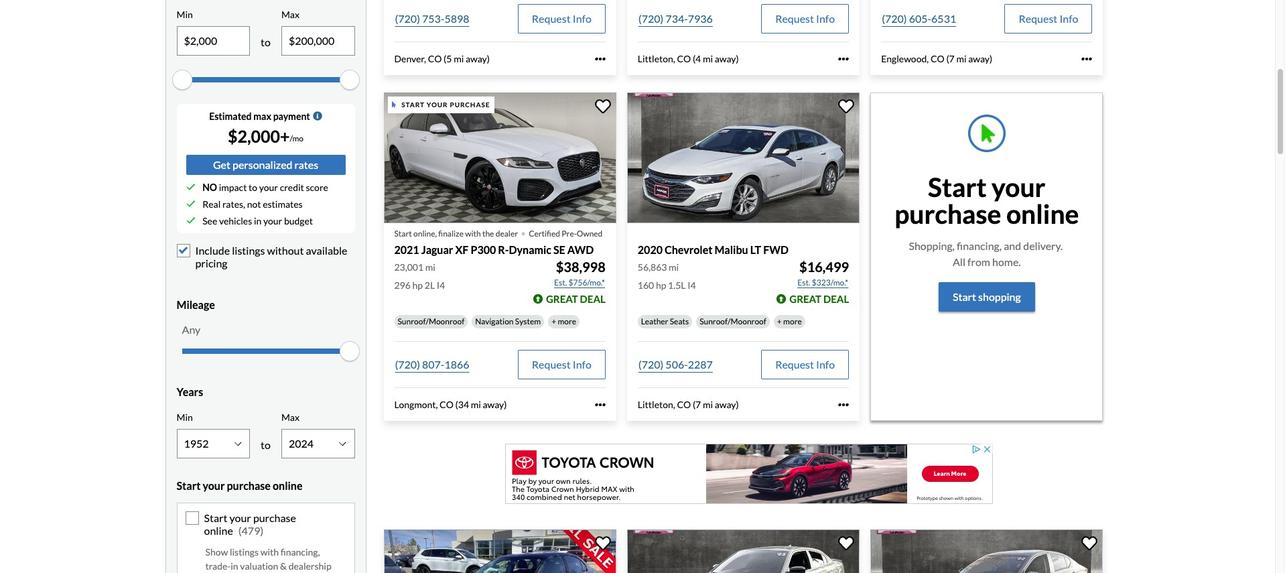Task type: describe. For each thing, give the bounding box(es) containing it.
co left (34
[[440, 399, 454, 411]]

est. for $38,998
[[554, 278, 567, 288]]

start your purchase online inside dropdown button
[[177, 479, 303, 492]]

no impact to your credit score
[[203, 181, 328, 193]]

(34
[[456, 399, 469, 411]]

$38,998
[[556, 259, 606, 275]]

$2,000+ /mo
[[228, 126, 304, 146]]

2287
[[688, 358, 713, 371]]

info for (720) 753-5898
[[573, 12, 592, 25]]

score
[[306, 181, 328, 193]]

no
[[203, 181, 217, 193]]

mileage button
[[177, 288, 355, 322]]

start online, finalize with the dealer · certified pre-owned 2021 jaguar xf p300 r-dynamic se awd
[[394, 220, 603, 256]]

request for 7936
[[776, 12, 814, 25]]

littleton, co (7 mi away)
[[638, 399, 739, 411]]

$16,499
[[800, 259, 849, 275]]

request info for 7936
[[776, 12, 835, 25]]

get personalized rates button
[[186, 155, 346, 175]]

your up the estimates
[[259, 181, 278, 193]]

financing, inside shopping, financing, and delivery. all from home.
[[957, 239, 1002, 252]]

7936
[[688, 12, 713, 25]]

lt
[[751, 244, 762, 256]]

0 vertical spatial start your purchase online
[[895, 172, 1079, 229]]

start inside button
[[953, 290, 977, 303]]

start your purchase
[[402, 101, 490, 109]]

$16,499 est. $323/mo.*
[[798, 259, 849, 288]]

show
[[205, 546, 228, 558]]

/mo
[[290, 133, 304, 143]]

mi for littleton, co (4 mi away)
[[703, 53, 713, 65]]

all
[[953, 256, 966, 268]]

jaguar
[[421, 244, 453, 256]]

credit
[[280, 181, 304, 193]]

request info for 6531
[[1019, 12, 1079, 25]]

dealer
[[496, 229, 518, 239]]

+ more for sunroof/moonroof
[[777, 317, 802, 327]]

296
[[394, 280, 411, 291]]

request for 6531
[[1019, 12, 1058, 25]]

(720) 734-7936 button
[[638, 4, 714, 34]]

leather
[[641, 317, 669, 327]]

englewood,
[[882, 53, 929, 65]]

753-
[[422, 12, 445, 25]]

fwd
[[764, 244, 789, 256]]

request info button for (720) 734-7936
[[762, 4, 849, 34]]

2 vertical spatial to
[[261, 438, 271, 451]]

shopping, financing, and delivery. all from home.
[[909, 239, 1065, 268]]

info circle image
[[313, 112, 322, 121]]

and
[[1004, 239, 1022, 252]]

request info button for (720) 753-5898
[[518, 4, 606, 34]]

co for 7936
[[677, 53, 691, 65]]

max
[[254, 110, 271, 122]]

0 vertical spatial in
[[254, 215, 262, 226]]

est. $756/mo.* button
[[554, 276, 606, 290]]

hp for $38,998
[[413, 280, 423, 291]]

dynamic
[[509, 244, 552, 256]]

your down the estimates
[[263, 215, 282, 226]]

(720) 605-6531 button
[[882, 4, 957, 34]]

+ for sunroof/moonroof
[[777, 317, 782, 327]]

certified
[[529, 229, 560, 239]]

mi inside 23,001 mi 296 hp 2l i4
[[425, 262, 436, 273]]

littleton, co (4 mi away)
[[638, 53, 739, 65]]

start inside dropdown button
[[177, 479, 201, 492]]

1 check image from the top
[[186, 183, 195, 192]]

navigation
[[475, 317, 514, 327]]

(720) 506-2287
[[639, 358, 713, 371]]

the
[[483, 229, 494, 239]]

online,
[[414, 229, 437, 239]]

chevrolet
[[665, 244, 713, 256]]

away) for (720) 734-7936
[[715, 53, 739, 65]]

owned
[[577, 229, 603, 239]]

away) for (720) 605-6531
[[969, 53, 993, 65]]

(720) for (720) 605-6531
[[882, 12, 907, 25]]

56,863 mi 160 hp 1.5l i4
[[638, 262, 696, 291]]

shopping,
[[909, 239, 955, 252]]

awd
[[568, 244, 594, 256]]

$323/mo.*
[[812, 278, 849, 288]]

with inside show listings with financing, trade-in valuation & dealershi
[[261, 546, 279, 558]]

56,863
[[638, 262, 667, 273]]

2020 chevrolet malibu lt fwd
[[638, 244, 789, 256]]

est. for $16,499
[[798, 278, 811, 288]]

estimated max payment
[[209, 110, 310, 122]]

estimates
[[263, 198, 303, 210]]

request info for 2287
[[776, 358, 835, 371]]

leather seats
[[641, 317, 689, 327]]

2 max from the top
[[281, 412, 300, 423]]

2020
[[638, 244, 663, 256]]

23,001 mi 296 hp 2l i4
[[394, 262, 445, 291]]

home.
[[993, 256, 1021, 268]]

navigation system
[[475, 317, 541, 327]]

gun metallic 2022 nissan altima 2.5 s fwd sedan front-wheel drive automatic image
[[871, 530, 1104, 573]]

info for (720) 605-6531
[[1060, 12, 1079, 25]]

denver,
[[394, 53, 426, 65]]

co for 6531
[[931, 53, 945, 65]]

your inside the start your purchase online dropdown button
[[203, 479, 225, 492]]

info for (720) 734-7936
[[816, 12, 835, 25]]

2 sunroof/moonroof from the left
[[700, 317, 767, 327]]

summit white 2020 chevrolet malibu lt fwd sedan front-wheel drive automatic image
[[627, 92, 860, 223]]

more for sunroof/moonroof
[[784, 317, 802, 327]]

2 min from the top
[[177, 412, 193, 423]]

malibu
[[715, 244, 748, 256]]

mi for denver, co (5 mi away)
[[454, 53, 464, 65]]

(479)
[[238, 524, 264, 537]]

xf
[[455, 244, 469, 256]]

i4 for $16,499
[[688, 280, 696, 291]]

littleton, for littleton, co (7 mi away)
[[638, 399, 675, 411]]

see vehicles in your budget
[[203, 215, 313, 226]]

in inside show listings with financing, trade-in valuation & dealershi
[[231, 560, 238, 572]]

mileage
[[177, 298, 215, 311]]

rates
[[295, 158, 318, 171]]

mi for longmont, co (34 mi away)
[[471, 399, 481, 411]]

2021
[[394, 244, 419, 256]]

request info button for (720) 807-1866
[[518, 350, 606, 380]]

littleton, for littleton, co (4 mi away)
[[638, 53, 675, 65]]

estimated
[[209, 110, 252, 122]]

$756/mo.*
[[569, 278, 605, 288]]

Max text field
[[282, 27, 354, 55]]

pre-
[[562, 229, 577, 239]]

6531
[[932, 12, 957, 25]]

request info for 1866
[[532, 358, 592, 371]]

great deal for $38,998
[[546, 293, 606, 305]]

2 horizontal spatial online
[[1007, 199, 1079, 229]]

&
[[280, 560, 287, 572]]

+ more for navigation system
[[552, 317, 576, 327]]

deal for $16,499
[[824, 293, 849, 305]]

your right the mouse pointer image
[[427, 101, 448, 109]]

online inside the start your purchase online dropdown button
[[273, 479, 303, 492]]

start shopping button
[[939, 282, 1035, 312]]

longmont, co (34 mi away)
[[394, 399, 507, 411]]

from
[[968, 256, 991, 268]]



Task type: vqa. For each thing, say whether or not it's contained in the screenshot.
Mi for Denver, CO (5 mi away)
yes



Task type: locate. For each thing, give the bounding box(es) containing it.
co left (5 at the left of the page
[[428, 53, 442, 65]]

est.
[[554, 278, 567, 288], [798, 278, 811, 288]]

max down years 'dropdown button' at the left of page
[[281, 412, 300, 423]]

mi inside the 56,863 mi 160 hp 1.5l i4
[[669, 262, 679, 273]]

mi down 2287
[[703, 399, 713, 411]]

(720) for (720) 506-2287
[[639, 358, 664, 371]]

1 horizontal spatial hp
[[656, 280, 667, 291]]

in down not
[[254, 215, 262, 226]]

0 horizontal spatial online
[[204, 524, 233, 537]]

i4 right the 1.5l
[[688, 280, 696, 291]]

years
[[177, 385, 203, 398]]

gray 2017 volkswagen jetta 1.4t se fwd sedan front-wheel drive 6-speed automatic image
[[384, 530, 617, 573]]

mi right (4
[[703, 53, 713, 65]]

mi up 2l
[[425, 262, 436, 273]]

great for $16,499
[[790, 293, 822, 305]]

(7 down the 6531
[[947, 53, 955, 65]]

with left 'the'
[[465, 229, 481, 239]]

(720) left 753-
[[395, 12, 420, 25]]

hp right 160
[[656, 280, 667, 291]]

great deal for $16,499
[[790, 293, 849, 305]]

start your purchase online up (479)
[[177, 479, 303, 492]]

littleton,
[[638, 53, 675, 65], [638, 399, 675, 411]]

financing, up &
[[281, 546, 320, 558]]

with
[[465, 229, 481, 239], [261, 546, 279, 558]]

(7 down 2287
[[693, 399, 701, 411]]

hp for $16,499
[[656, 280, 667, 291]]

longmont,
[[394, 399, 438, 411]]

financing, inside show listings with financing, trade-in valuation & dealershi
[[281, 546, 320, 558]]

0 horizontal spatial hp
[[413, 280, 423, 291]]

1 horizontal spatial great deal
[[790, 293, 849, 305]]

0 horizontal spatial + more
[[552, 317, 576, 327]]

1 i4 from the left
[[437, 280, 445, 291]]

1 min from the top
[[177, 9, 193, 20]]

great deal
[[546, 293, 606, 305], [790, 293, 849, 305]]

2 + from the left
[[777, 317, 782, 327]]

in left valuation
[[231, 560, 238, 572]]

ellipsis h image for (720) 605-6531
[[1082, 54, 1093, 65]]

1 vertical spatial littleton,
[[638, 399, 675, 411]]

your up and
[[992, 172, 1046, 203]]

1 horizontal spatial est.
[[798, 278, 811, 288]]

0 horizontal spatial ellipsis h image
[[595, 400, 606, 411]]

ellipsis h image for (720) 753-5898
[[595, 54, 606, 65]]

co down the (720) 506-2287 button
[[677, 399, 691, 411]]

1 horizontal spatial with
[[465, 229, 481, 239]]

160
[[638, 280, 654, 291]]

0 vertical spatial ellipsis h image
[[839, 54, 849, 65]]

·
[[521, 220, 526, 244]]

max up 'max' 'text field'
[[281, 9, 300, 20]]

1 + from the left
[[552, 317, 556, 327]]

$38,998 est. $756/mo.*
[[554, 259, 606, 288]]

0 vertical spatial to
[[261, 35, 271, 48]]

min up min text field
[[177, 9, 193, 20]]

est. down the $38,998 at the top
[[554, 278, 567, 288]]

request for 2287
[[776, 358, 814, 371]]

littleton, left (4
[[638, 53, 675, 65]]

0 horizontal spatial deal
[[580, 293, 606, 305]]

2 great from the left
[[790, 293, 822, 305]]

2 more from the left
[[784, 317, 802, 327]]

i4 for $38,998
[[437, 280, 445, 291]]

mi right englewood,
[[957, 53, 967, 65]]

1.5l
[[668, 280, 686, 291]]

0 vertical spatial max
[[281, 9, 300, 20]]

1 horizontal spatial online
[[273, 479, 303, 492]]

(720) left 807-
[[395, 358, 420, 371]]

away) for (720) 753-5898
[[466, 53, 490, 65]]

1 horizontal spatial +
[[777, 317, 782, 327]]

0 horizontal spatial great deal
[[546, 293, 606, 305]]

0 vertical spatial online
[[1007, 199, 1079, 229]]

great for $38,998
[[546, 293, 578, 305]]

(4
[[693, 53, 701, 65]]

1 vertical spatial start your purchase online
[[177, 479, 303, 492]]

(720) left 506-
[[639, 358, 664, 371]]

finalize
[[439, 229, 464, 239]]

0 vertical spatial min
[[177, 9, 193, 20]]

get
[[213, 158, 231, 171]]

great down est. $756/mo.* button
[[546, 293, 578, 305]]

hp inside 23,001 mi 296 hp 2l i4
[[413, 280, 423, 291]]

sunroof/moonroof down 2l
[[398, 317, 465, 327]]

great deal down est. $323/mo.* button
[[790, 293, 849, 305]]

1 horizontal spatial i4
[[688, 280, 696, 291]]

(720) inside the (720) 506-2287 button
[[639, 358, 664, 371]]

1 great from the left
[[546, 293, 578, 305]]

1 vertical spatial online
[[273, 479, 303, 492]]

great down est. $323/mo.* button
[[790, 293, 822, 305]]

hp inside the 56,863 mi 160 hp 1.5l i4
[[656, 280, 667, 291]]

hp
[[413, 280, 423, 291], [656, 280, 667, 291]]

system
[[515, 317, 541, 327]]

1866
[[445, 358, 470, 371]]

co right englewood,
[[931, 53, 945, 65]]

1 est. from the left
[[554, 278, 567, 288]]

check image
[[186, 183, 195, 192], [186, 199, 195, 209]]

show listings with financing, trade-in valuation & dealershi
[[205, 546, 332, 573]]

1 horizontal spatial ellipsis h image
[[839, 54, 849, 65]]

1 vertical spatial max
[[281, 412, 300, 423]]

destroyer gray clearcoat 2023 dodge charger r/t rwd sedan rear-wheel drive 8-speed automatic image
[[627, 530, 860, 573]]

(720) inside (720) 734-7936 button
[[639, 12, 664, 25]]

0 horizontal spatial est.
[[554, 278, 567, 288]]

advertisement region
[[505, 444, 993, 504]]

sunroof/moonroof
[[398, 317, 465, 327], [700, 317, 767, 327]]

to up the start your purchase online dropdown button
[[261, 438, 271, 451]]

+ more right system
[[552, 317, 576, 327]]

listings inside include listings without available pricing
[[232, 244, 265, 256]]

1 vertical spatial ellipsis h image
[[595, 400, 606, 411]]

1 great deal from the left
[[546, 293, 606, 305]]

$2,000+
[[228, 126, 290, 146]]

co for 5898
[[428, 53, 442, 65]]

1 hp from the left
[[413, 280, 423, 291]]

(720) inside (720) 807-1866 button
[[395, 358, 420, 371]]

listings down see vehicles in your budget
[[232, 244, 265, 256]]

co left (4
[[677, 53, 691, 65]]

in
[[254, 215, 262, 226], [231, 560, 238, 572]]

i4 inside 23,001 mi 296 hp 2l i4
[[437, 280, 445, 291]]

personalized
[[233, 158, 293, 171]]

ellipsis h image
[[595, 54, 606, 65], [1082, 54, 1093, 65], [839, 400, 849, 411]]

deal down $756/mo.*
[[580, 293, 606, 305]]

(720) for (720) 807-1866
[[395, 358, 420, 371]]

(720) 605-6531
[[882, 12, 957, 25]]

2 littleton, from the top
[[638, 399, 675, 411]]

1 vertical spatial in
[[231, 560, 238, 572]]

with inside start online, finalize with the dealer · certified pre-owned 2021 jaguar xf p300 r-dynamic se awd
[[465, 229, 481, 239]]

est. inside "$38,998 est. $756/mo.*"
[[554, 278, 567, 288]]

hp left 2l
[[413, 280, 423, 291]]

start inside start online, finalize with the dealer · certified pre-owned 2021 jaguar xf p300 r-dynamic se awd
[[394, 229, 412, 239]]

with up valuation
[[261, 546, 279, 558]]

1 vertical spatial financing,
[[281, 546, 320, 558]]

include
[[195, 244, 230, 256]]

0 horizontal spatial i4
[[437, 280, 445, 291]]

1 horizontal spatial more
[[784, 317, 802, 327]]

(720) for (720) 753-5898
[[395, 12, 420, 25]]

1 horizontal spatial in
[[254, 215, 262, 226]]

2 deal from the left
[[824, 293, 849, 305]]

0 vertical spatial (7
[[947, 53, 955, 65]]

start
[[402, 101, 425, 109], [928, 172, 987, 203], [394, 229, 412, 239], [953, 290, 977, 303], [177, 479, 201, 492], [204, 511, 228, 524]]

check image up check icon
[[186, 199, 195, 209]]

start your purchase online up and
[[895, 172, 1079, 229]]

23,001
[[394, 262, 424, 273]]

i4 right 2l
[[437, 280, 445, 291]]

1 + more from the left
[[552, 317, 576, 327]]

1 horizontal spatial great
[[790, 293, 822, 305]]

mi for littleton, co (7 mi away)
[[703, 399, 713, 411]]

purchase
[[450, 101, 490, 109], [895, 199, 1002, 229], [227, 479, 271, 492], [253, 511, 296, 524]]

request info button for (720) 605-6531
[[1005, 4, 1093, 34]]

1 horizontal spatial deal
[[824, 293, 849, 305]]

listings up valuation
[[230, 546, 259, 558]]

request for 5898
[[532, 12, 571, 25]]

more for navigation system
[[558, 317, 576, 327]]

r-
[[498, 244, 509, 256]]

to up real rates, not estimates
[[249, 181, 257, 193]]

include listings without available pricing
[[195, 244, 348, 269]]

info for (720) 807-1866
[[573, 358, 592, 371]]

great deal down est. $756/mo.* button
[[546, 293, 606, 305]]

2 est. from the left
[[798, 278, 811, 288]]

2 i4 from the left
[[688, 280, 696, 291]]

delivery.
[[1024, 239, 1063, 252]]

(5
[[444, 53, 452, 65]]

info for (720) 506-2287
[[816, 358, 835, 371]]

1 max from the top
[[281, 9, 300, 20]]

financing,
[[957, 239, 1002, 252], [281, 546, 320, 558]]

1 horizontal spatial ellipsis h image
[[839, 400, 849, 411]]

impact
[[219, 181, 247, 193]]

734-
[[666, 12, 688, 25]]

request info
[[532, 12, 592, 25], [776, 12, 835, 25], [1019, 12, 1079, 25], [532, 358, 592, 371], [776, 358, 835, 371]]

more right system
[[558, 317, 576, 327]]

more down est. $323/mo.* button
[[784, 317, 802, 327]]

mi right (5 at the left of the page
[[454, 53, 464, 65]]

1 vertical spatial min
[[177, 412, 193, 423]]

budget
[[284, 215, 313, 226]]

littleton, down the (720) 506-2287 button
[[638, 399, 675, 411]]

1 horizontal spatial (7
[[947, 53, 955, 65]]

start your purchase online up show listings with financing, trade-in valuation & dealershi
[[204, 511, 296, 537]]

Min text field
[[177, 27, 249, 55]]

any
[[182, 323, 201, 336]]

0 vertical spatial littleton,
[[638, 53, 675, 65]]

shopping
[[979, 290, 1021, 303]]

0 horizontal spatial in
[[231, 560, 238, 572]]

(720) 734-7936
[[639, 12, 713, 25]]

5898
[[445, 12, 470, 25]]

get personalized rates
[[213, 158, 318, 171]]

(720) 753-5898 button
[[394, 4, 470, 34]]

0 vertical spatial check image
[[186, 183, 195, 192]]

2 horizontal spatial ellipsis h image
[[1082, 54, 1093, 65]]

min
[[177, 9, 193, 20], [177, 412, 193, 423]]

est. down $16,499
[[798, 278, 811, 288]]

1 vertical spatial (7
[[693, 399, 701, 411]]

deal
[[580, 293, 606, 305], [824, 293, 849, 305]]

0 vertical spatial listings
[[232, 244, 265, 256]]

2 great deal from the left
[[790, 293, 849, 305]]

2 + more from the left
[[777, 317, 802, 327]]

payment
[[273, 110, 310, 122]]

mi
[[454, 53, 464, 65], [703, 53, 713, 65], [957, 53, 967, 65], [425, 262, 436, 273], [669, 262, 679, 273], [471, 399, 481, 411], [703, 399, 713, 411]]

deal for $38,998
[[580, 293, 606, 305]]

listings for show
[[230, 546, 259, 558]]

listings inside show listings with financing, trade-in valuation & dealershi
[[230, 546, 259, 558]]

+ more down est. $323/mo.* button
[[777, 317, 802, 327]]

purchase inside the start your purchase online dropdown button
[[227, 479, 271, 492]]

check image
[[186, 216, 195, 225]]

0 vertical spatial with
[[465, 229, 481, 239]]

i4 inside the 56,863 mi 160 hp 1.5l i4
[[688, 280, 696, 291]]

your up show
[[203, 479, 225, 492]]

0 horizontal spatial ellipsis h image
[[595, 54, 606, 65]]

+ for navigation system
[[552, 317, 556, 327]]

(720) left 605-
[[882, 12, 907, 25]]

p300
[[471, 244, 496, 256]]

0 horizontal spatial sunroof/moonroof
[[398, 317, 465, 327]]

(7
[[947, 53, 955, 65], [693, 399, 701, 411]]

+
[[552, 317, 556, 327], [777, 317, 782, 327]]

sunroof/moonroof right seats
[[700, 317, 767, 327]]

1 horizontal spatial + more
[[777, 317, 802, 327]]

your
[[427, 101, 448, 109], [992, 172, 1046, 203], [259, 181, 278, 193], [263, 215, 282, 226], [203, 479, 225, 492], [230, 511, 251, 524]]

valuation
[[240, 560, 278, 572]]

ellipsis h image for longmont, co (34 mi away)
[[595, 400, 606, 411]]

506-
[[666, 358, 688, 371]]

mi up the 1.5l
[[669, 262, 679, 273]]

request info for 5898
[[532, 12, 592, 25]]

not
[[247, 198, 261, 210]]

request for 1866
[[532, 358, 571, 371]]

0 vertical spatial financing,
[[957, 239, 1002, 252]]

0 horizontal spatial with
[[261, 546, 279, 558]]

(720) inside (720) 753-5898 button
[[395, 12, 420, 25]]

2 vertical spatial start your purchase online
[[204, 511, 296, 537]]

0 horizontal spatial more
[[558, 317, 576, 327]]

2 check image from the top
[[186, 199, 195, 209]]

(7 for englewood, co
[[947, 53, 955, 65]]

0 horizontal spatial financing,
[[281, 546, 320, 558]]

+ more
[[552, 317, 576, 327], [777, 317, 802, 327]]

mouse pointer image
[[392, 102, 396, 108]]

1 more from the left
[[558, 317, 576, 327]]

(720) 807-1866 button
[[394, 350, 470, 380]]

(720) for (720) 734-7936
[[639, 12, 664, 25]]

min down years
[[177, 412, 193, 423]]

englewood, co (7 mi away)
[[882, 53, 993, 65]]

ellipsis h image
[[839, 54, 849, 65], [595, 400, 606, 411]]

rates,
[[222, 198, 245, 210]]

(720) left 734-
[[639, 12, 664, 25]]

est. $323/mo.* button
[[797, 276, 849, 290]]

1 vertical spatial with
[[261, 546, 279, 558]]

2021 jaguar xf p300 r-dynamic se awd sedan all-wheel drive automatic image
[[384, 92, 617, 223]]

1 deal from the left
[[580, 293, 606, 305]]

trade-
[[205, 560, 231, 572]]

(720) inside the (720) 605-6531 button
[[882, 12, 907, 25]]

request info button for (720) 506-2287
[[762, 350, 849, 380]]

0 horizontal spatial (7
[[693, 399, 701, 411]]

1 vertical spatial listings
[[230, 546, 259, 558]]

ellipsis h image for littleton, co (4 mi away)
[[839, 54, 849, 65]]

1 vertical spatial to
[[249, 181, 257, 193]]

2 hp from the left
[[656, 280, 667, 291]]

1 vertical spatial check image
[[186, 199, 195, 209]]

vehicles
[[219, 215, 252, 226]]

pricing
[[195, 257, 228, 269]]

real rates, not estimates
[[203, 198, 303, 210]]

start shopping
[[953, 290, 1021, 303]]

(720) 753-5898
[[395, 12, 470, 25]]

0 horizontal spatial great
[[546, 293, 578, 305]]

mi right (34
[[471, 399, 481, 411]]

(7 for littleton, co
[[693, 399, 701, 411]]

1 sunroof/moonroof from the left
[[398, 317, 465, 327]]

1 horizontal spatial sunroof/moonroof
[[700, 317, 767, 327]]

to left 'max' 'text field'
[[261, 35, 271, 48]]

financing, up the from
[[957, 239, 1002, 252]]

request info button
[[518, 4, 606, 34], [762, 4, 849, 34], [1005, 4, 1093, 34], [518, 350, 606, 380], [762, 350, 849, 380]]

0 horizontal spatial +
[[552, 317, 556, 327]]

listings for include
[[232, 244, 265, 256]]

start your purchase online
[[895, 172, 1079, 229], [177, 479, 303, 492], [204, 511, 296, 537]]

mi for englewood, co (7 mi away)
[[957, 53, 967, 65]]

2 vertical spatial online
[[204, 524, 233, 537]]

deal down $323/mo.*
[[824, 293, 849, 305]]

2l
[[425, 280, 435, 291]]

check image left no
[[186, 183, 195, 192]]

without
[[267, 244, 304, 256]]

your up (479)
[[230, 511, 251, 524]]

est. inside $16,499 est. $323/mo.*
[[798, 278, 811, 288]]

1 littleton, from the top
[[638, 53, 675, 65]]

years button
[[177, 375, 355, 409]]

seats
[[670, 317, 689, 327]]

1 horizontal spatial financing,
[[957, 239, 1002, 252]]



